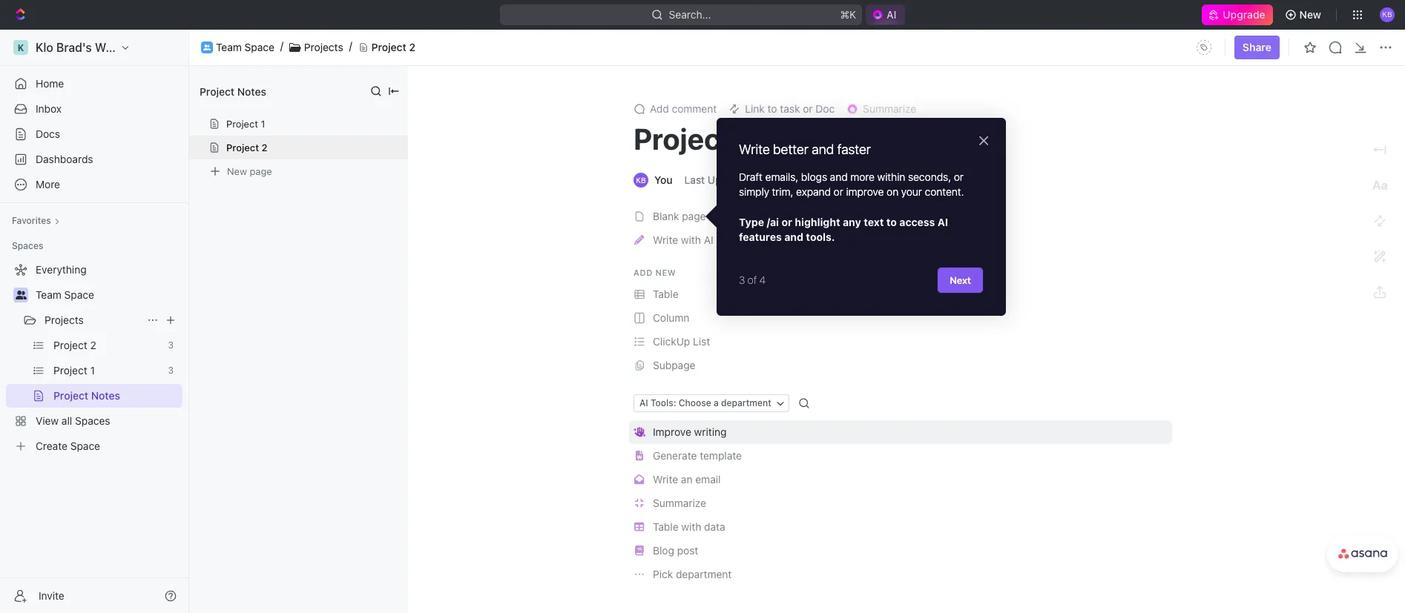 Task type: describe. For each thing, give the bounding box(es) containing it.
within
[[877, 170, 905, 183]]

1 horizontal spatial project 1
[[226, 118, 265, 130]]

2 inside tree
[[90, 339, 96, 352]]

create space
[[36, 440, 100, 453]]

ai right ⌘k
[[886, 8, 896, 21]]

add comment
[[650, 102, 717, 115]]

×
[[978, 129, 990, 149]]

improve writing
[[653, 426, 727, 438]]

page for new page
[[250, 165, 272, 177]]

view
[[36, 415, 59, 427]]

or up content.
[[954, 170, 964, 183]]

a
[[714, 398, 719, 409]]

project 2 link
[[53, 334, 162, 358]]

next button
[[937, 267, 984, 294]]

view all spaces link
[[6, 410, 180, 433]]

or inside the type /ai or highlight any text to access ai features and tools.
[[782, 216, 792, 228]]

list
[[693, 335, 710, 348]]

generate template
[[653, 450, 742, 462]]

template
[[700, 450, 742, 462]]

icon
[[966, 102, 987, 115]]

add for add icon
[[945, 102, 964, 115]]

ai inside dropdown button
[[640, 398, 648, 409]]

simply
[[739, 185, 769, 198]]

team for team space link associated with user group image
[[216, 41, 242, 53]]

write for write an email
[[653, 473, 678, 486]]

to inside dropdown button
[[768, 102, 777, 115]]

workspace
[[95, 41, 156, 54]]

or inside dropdown button
[[803, 102, 813, 115]]

summarize inside dropdown button
[[863, 102, 916, 115]]

home link
[[6, 72, 183, 96]]

ai tools: choose a department button
[[634, 395, 789, 412]]

hand sparkles image
[[633, 428, 646, 437]]

column
[[653, 312, 690, 324]]

ai button
[[866, 4, 905, 25]]

draft emails, blogs and more within seconds, or simply trim, expand or improve on your content.
[[739, 170, 966, 198]]

team space link for user group icon
[[36, 283, 180, 307]]

0 vertical spatial projects link
[[304, 41, 343, 54]]

last updated: today at 9:57 am
[[684, 174, 840, 186]]

new for new page
[[227, 165, 247, 177]]

space for team space link related to user group icon
[[64, 289, 94, 301]]

trim,
[[772, 185, 793, 198]]

write an email button
[[629, 468, 1172, 492]]

link to task or doc
[[745, 102, 835, 115]]

0 horizontal spatial kb
[[636, 176, 646, 185]]

inbox link
[[6, 97, 183, 121]]

pencil image
[[635, 235, 644, 245]]

page for blank page
[[682, 210, 706, 223]]

last
[[684, 174, 705, 186]]

with for table
[[681, 521, 701, 533]]

0 horizontal spatial spaces
[[12, 240, 43, 251]]

write an email
[[653, 473, 721, 486]]

1 inside tree
[[90, 364, 95, 377]]

3 for 2
[[168, 340, 174, 351]]

0 vertical spatial 1
[[261, 118, 265, 130]]

inbox
[[36, 102, 62, 115]]

3 for 1
[[168, 365, 174, 376]]

1 vertical spatial spaces
[[75, 415, 110, 427]]

klo brad's workspace
[[36, 41, 156, 54]]

more button
[[6, 173, 183, 197]]

with for write
[[681, 234, 701, 246]]

subpage
[[653, 359, 695, 372]]

project inside project 2 link
[[53, 339, 87, 352]]

ai inside the type /ai or highlight any text to access ai features and tools.
[[938, 216, 948, 228]]

create space link
[[6, 435, 180, 458]]

share
[[1243, 41, 1272, 53]]

add cover
[[1015, 102, 1063, 115]]

upgrade
[[1223, 8, 1265, 21]]

dashboards link
[[6, 148, 183, 171]]

add for add cover
[[1015, 102, 1034, 115]]

projects for projects 'link' within tree
[[45, 314, 84, 326]]

better
[[773, 141, 809, 157]]

project 1 inside tree
[[53, 364, 95, 377]]

data
[[704, 521, 725, 533]]

4
[[759, 274, 766, 286]]

view all spaces
[[36, 415, 110, 427]]

pick department
[[653, 568, 732, 581]]

project 1 link
[[53, 359, 162, 383]]

brad's
[[56, 41, 92, 54]]

3 of 4
[[739, 274, 766, 286]]

more
[[36, 178, 60, 191]]

at
[[788, 174, 797, 186]]

klo brad's workspace, , element
[[13, 40, 28, 55]]

clickup
[[653, 335, 690, 348]]

table button
[[629, 283, 1172, 306]]

access
[[899, 216, 935, 228]]

3 inside '×' dialog
[[739, 274, 745, 286]]

improve writing button
[[629, 421, 1172, 444]]

faster
[[837, 141, 871, 157]]

add for add new
[[634, 268, 653, 277]]

add new
[[634, 268, 676, 277]]

write for write better and faster
[[739, 141, 770, 157]]

tools.
[[806, 231, 835, 243]]

9:57
[[800, 174, 822, 186]]

book image
[[635, 546, 644, 556]]

highlight
[[795, 216, 840, 228]]

improve
[[846, 185, 884, 198]]

tools:
[[651, 398, 676, 409]]

sidebar navigation
[[0, 30, 192, 614]]

docs
[[36, 128, 60, 140]]

2 vertical spatial space
[[70, 440, 100, 453]]

updated:
[[708, 174, 752, 186]]

notes inside tree
[[91, 389, 120, 402]]

upgrade link
[[1202, 4, 1273, 25]]

subpage button
[[629, 354, 1172, 378]]

envelope open image
[[635, 475, 644, 485]]

projects link inside tree
[[45, 309, 141, 332]]

email
[[695, 473, 721, 486]]

cover
[[1037, 102, 1063, 115]]

on
[[887, 185, 899, 198]]

kb button
[[1375, 3, 1399, 27]]

clickup list button
[[629, 330, 1172, 354]]

write for write with ai
[[653, 234, 678, 246]]

× dialog
[[717, 118, 1006, 316]]

compress image
[[635, 499, 644, 509]]

type
[[739, 216, 764, 228]]

all
[[62, 415, 72, 427]]



Task type: locate. For each thing, give the bounding box(es) containing it.
blank
[[653, 210, 679, 223]]

blank page
[[653, 210, 706, 223]]

0 horizontal spatial project 1
[[53, 364, 95, 377]]

0 vertical spatial write
[[739, 141, 770, 157]]

1 vertical spatial 1
[[90, 364, 95, 377]]

department down post
[[676, 568, 732, 581]]

0 vertical spatial and
[[812, 141, 834, 157]]

team right user group icon
[[36, 289, 61, 301]]

favorites button
[[6, 212, 66, 230]]

1 vertical spatial project 1
[[53, 364, 95, 377]]

3 right project 2 link
[[168, 340, 174, 351]]

1 horizontal spatial page
[[682, 210, 706, 223]]

type /ai or highlight any text to access ai features and tools.
[[739, 216, 951, 243]]

1 vertical spatial with
[[681, 521, 701, 533]]

add for add comment
[[650, 102, 669, 115]]

2 vertical spatial write
[[653, 473, 678, 486]]

user group image
[[15, 291, 26, 300]]

project notes down user group image
[[200, 85, 266, 98]]

department inside dropdown button
[[721, 398, 771, 409]]

table up blog
[[653, 521, 679, 533]]

1 vertical spatial page
[[682, 210, 706, 223]]

page inside button
[[682, 210, 706, 223]]

dashboards
[[36, 153, 93, 165]]

features
[[739, 231, 782, 243]]

of
[[748, 274, 757, 286]]

1 vertical spatial team
[[36, 289, 61, 301]]

ai tools: choose a department
[[640, 398, 771, 409]]

1 vertical spatial summarize
[[653, 497, 706, 510]]

1 horizontal spatial team
[[216, 41, 242, 53]]

or right /ai
[[782, 216, 792, 228]]

tree containing everything
[[6, 258, 183, 458]]

ai tools: choose a department button
[[634, 395, 789, 412]]

generate template button
[[629, 444, 1172, 468]]

0 horizontal spatial project notes
[[53, 389, 120, 402]]

klo
[[36, 41, 53, 54]]

team space link down everything link
[[36, 283, 180, 307]]

0 vertical spatial 3
[[739, 274, 745, 286]]

projects link
[[304, 41, 343, 54], [45, 309, 141, 332]]

0 vertical spatial new
[[1299, 8, 1321, 21]]

projects
[[304, 41, 343, 53], [45, 314, 84, 326]]

and left tools.
[[784, 231, 803, 243]]

1 vertical spatial projects
[[45, 314, 84, 326]]

0 horizontal spatial projects link
[[45, 309, 141, 332]]

1 vertical spatial and
[[830, 170, 848, 183]]

team space right user group image
[[216, 41, 274, 53]]

post
[[677, 545, 698, 557]]

1 horizontal spatial spaces
[[75, 415, 110, 427]]

0 horizontal spatial team
[[36, 289, 61, 301]]

1 vertical spatial project notes
[[53, 389, 120, 402]]

1 vertical spatial table
[[653, 521, 679, 533]]

and inside the type /ai or highlight any text to access ai features and tools.
[[784, 231, 803, 243]]

k
[[18, 42, 24, 53]]

table with data
[[653, 521, 725, 533]]

3
[[739, 274, 745, 286], [168, 340, 174, 351], [168, 365, 174, 376]]

space down everything link
[[64, 289, 94, 301]]

ai inside "button"
[[704, 234, 713, 246]]

emails,
[[765, 170, 799, 183]]

user group image
[[203, 44, 211, 50]]

summarize up faster
[[863, 102, 916, 115]]

blank page button
[[629, 205, 1172, 229]]

space for team space link associated with user group image
[[245, 41, 274, 53]]

0 horizontal spatial 1
[[90, 364, 95, 377]]

table for table with data
[[653, 521, 679, 533]]

add left cover
[[1015, 102, 1034, 115]]

0 vertical spatial to
[[768, 102, 777, 115]]

writing
[[694, 426, 727, 438]]

today
[[756, 174, 785, 186]]

⌘k
[[840, 8, 856, 21]]

0 horizontal spatial summarize
[[653, 497, 706, 510]]

2 vertical spatial and
[[784, 231, 803, 243]]

write left an
[[653, 473, 678, 486]]

0 vertical spatial team space link
[[216, 41, 274, 54]]

content.
[[925, 185, 964, 198]]

space right user group image
[[245, 41, 274, 53]]

write down "blank"
[[653, 234, 678, 246]]

1 vertical spatial kb
[[636, 176, 646, 185]]

summarize inside button
[[653, 497, 706, 510]]

project 2 inside tree
[[53, 339, 96, 352]]

summarize down write an email
[[653, 497, 706, 510]]

3 left of
[[739, 274, 745, 286]]

space down view all spaces link at the bottom of the page
[[70, 440, 100, 453]]

add left comment
[[650, 102, 669, 115]]

task
[[780, 102, 800, 115]]

department
[[721, 398, 771, 409], [676, 568, 732, 581]]

to inside the type /ai or highlight any text to access ai features and tools.
[[886, 216, 897, 228]]

team space down "everything"
[[36, 289, 94, 301]]

team space
[[216, 41, 274, 53], [36, 289, 94, 301]]

1 horizontal spatial team space
[[216, 41, 274, 53]]

home
[[36, 77, 64, 90]]

table inside table with data button
[[653, 521, 679, 533]]

project notes up view all spaces link at the bottom of the page
[[53, 389, 120, 402]]

team for team space link related to user group icon
[[36, 289, 61, 301]]

seconds,
[[908, 170, 951, 183]]

project 1 down project 2 link
[[53, 364, 95, 377]]

write up draft
[[739, 141, 770, 157]]

team space link right user group image
[[216, 41, 274, 54]]

spaces down favorites
[[12, 240, 43, 251]]

write with ai
[[653, 234, 713, 246]]

1 horizontal spatial new
[[1299, 8, 1321, 21]]

1 vertical spatial notes
[[91, 389, 120, 402]]

0 vertical spatial project notes
[[200, 85, 266, 98]]

blog post button
[[629, 539, 1172, 563]]

with down the blank page
[[681, 234, 701, 246]]

0 horizontal spatial new
[[227, 165, 247, 177]]

team inside tree
[[36, 289, 61, 301]]

0 vertical spatial summarize
[[863, 102, 916, 115]]

0 vertical spatial space
[[245, 41, 274, 53]]

favorites
[[12, 215, 51, 226]]

team
[[216, 41, 242, 53], [36, 289, 61, 301]]

new
[[1299, 8, 1321, 21], [227, 165, 247, 177]]

2 vertical spatial 3
[[168, 365, 174, 376]]

add icon
[[945, 102, 987, 115]]

1 vertical spatial team space
[[36, 289, 94, 301]]

to right text
[[886, 216, 897, 228]]

0 horizontal spatial team space link
[[36, 283, 180, 307]]

0 vertical spatial team
[[216, 41, 242, 53]]

or right expand
[[834, 185, 843, 198]]

invite
[[39, 589, 64, 602]]

0 vertical spatial spaces
[[12, 240, 43, 251]]

clickup list
[[653, 335, 710, 348]]

write better and faster
[[739, 141, 871, 157]]

write inside '×' dialog
[[739, 141, 770, 157]]

ai right access
[[938, 216, 948, 228]]

tree
[[6, 258, 183, 458]]

0 vertical spatial team space
[[216, 41, 274, 53]]

projects for the topmost projects 'link'
[[304, 41, 343, 53]]

1 horizontal spatial projects link
[[304, 41, 343, 54]]

to
[[768, 102, 777, 115], [886, 216, 897, 228]]

team space for team space link related to user group icon
[[36, 289, 94, 301]]

1 vertical spatial write
[[653, 234, 678, 246]]

1 vertical spatial team space link
[[36, 283, 180, 307]]

1 table from the top
[[653, 288, 679, 300]]

add left the new
[[634, 268, 653, 277]]

1 horizontal spatial notes
[[237, 85, 266, 98]]

or left doc
[[803, 102, 813, 115]]

1 vertical spatial to
[[886, 216, 897, 228]]

1 horizontal spatial summarize
[[863, 102, 916, 115]]

project inside project notes link
[[53, 389, 88, 402]]

spaces
[[12, 240, 43, 251], [75, 415, 110, 427]]

0 horizontal spatial to
[[768, 102, 777, 115]]

0 vertical spatial table
[[653, 288, 679, 300]]

table image
[[635, 523, 644, 532]]

0 vertical spatial project 1
[[226, 118, 265, 130]]

space
[[245, 41, 274, 53], [64, 289, 94, 301], [70, 440, 100, 453]]

1 horizontal spatial kb
[[1382, 10, 1392, 19]]

your
[[901, 185, 922, 198]]

1 vertical spatial projects link
[[45, 309, 141, 332]]

0 vertical spatial with
[[681, 234, 701, 246]]

1 horizontal spatial project notes
[[200, 85, 266, 98]]

1 vertical spatial 3
[[168, 340, 174, 351]]

and left more
[[830, 170, 848, 183]]

dropdown menu image
[[1192, 36, 1216, 59]]

kb inside kb dropdown button
[[1382, 10, 1392, 19]]

1 vertical spatial department
[[676, 568, 732, 581]]

table for table
[[653, 288, 679, 300]]

and
[[812, 141, 834, 157], [830, 170, 848, 183], [784, 231, 803, 243]]

project inside project 1 link
[[53, 364, 87, 377]]

0 vertical spatial department
[[721, 398, 771, 409]]

0 horizontal spatial team space
[[36, 289, 94, 301]]

1 vertical spatial space
[[64, 289, 94, 301]]

next
[[950, 275, 971, 286]]

1 down project 2 link
[[90, 364, 95, 377]]

blogs
[[801, 170, 827, 183]]

write inside write an email button
[[653, 473, 678, 486]]

summarize button
[[629, 492, 1172, 516]]

table inside "table" button
[[653, 288, 679, 300]]

add
[[650, 102, 669, 115], [945, 102, 964, 115], [1015, 102, 1034, 115], [634, 268, 653, 277]]

new for new
[[1299, 8, 1321, 21]]

1 horizontal spatial to
[[886, 216, 897, 228]]

doc
[[816, 102, 835, 115]]

department right a
[[721, 398, 771, 409]]

ai left tools:
[[640, 398, 648, 409]]

new page
[[227, 165, 272, 177]]

draft
[[739, 170, 763, 183]]

team right user group image
[[216, 41, 242, 53]]

0 vertical spatial page
[[250, 165, 272, 177]]

summarize
[[863, 102, 916, 115], [653, 497, 706, 510]]

tree inside sidebar navigation
[[6, 258, 183, 458]]

write inside write with ai "button"
[[653, 234, 678, 246]]

summarize button
[[841, 99, 922, 119]]

page
[[250, 165, 272, 177], [682, 210, 706, 223]]

0 horizontal spatial page
[[250, 165, 272, 177]]

0 vertical spatial notes
[[237, 85, 266, 98]]

expand
[[796, 185, 831, 198]]

column button
[[629, 306, 1172, 330]]

2
[[409, 41, 415, 53], [738, 121, 756, 156], [262, 142, 268, 154], [90, 339, 96, 352]]

create
[[36, 440, 67, 453]]

1 vertical spatial new
[[227, 165, 247, 177]]

1 horizontal spatial projects
[[304, 41, 343, 53]]

to right the link at the right of the page
[[768, 102, 777, 115]]

1 horizontal spatial team space link
[[216, 41, 274, 54]]

add left icon
[[945, 102, 964, 115]]

2 table from the top
[[653, 521, 679, 533]]

or
[[803, 102, 813, 115], [954, 170, 964, 183], [834, 185, 843, 198], [782, 216, 792, 228]]

new inside button
[[1299, 8, 1321, 21]]

1 horizontal spatial 1
[[261, 118, 265, 130]]

0 vertical spatial projects
[[304, 41, 343, 53]]

1 up new page
[[261, 118, 265, 130]]

ai down the blank page
[[704, 234, 713, 246]]

3 up project notes link
[[168, 365, 174, 376]]

spaces up create space link
[[75, 415, 110, 427]]

file word image
[[636, 451, 643, 461]]

with inside button
[[681, 521, 701, 533]]

and up blogs
[[812, 141, 834, 157]]

table down the new
[[653, 288, 679, 300]]

everything link
[[6, 258, 180, 282]]

pick department button
[[629, 563, 1172, 587]]

projects inside 'link'
[[45, 314, 84, 326]]

and inside draft emails, blogs and more within seconds, or simply trim, expand or improve on your content.
[[830, 170, 848, 183]]

0 vertical spatial kb
[[1382, 10, 1392, 19]]

link
[[745, 102, 765, 115]]

team space inside tree
[[36, 289, 94, 301]]

project 2
[[371, 41, 415, 53], [634, 121, 756, 156], [226, 142, 268, 154], [53, 339, 96, 352]]

project 1 up new page
[[226, 118, 265, 130]]

team space link for user group image
[[216, 41, 274, 54]]

with left data
[[681, 521, 701, 533]]

you
[[654, 174, 673, 186]]

with inside "button"
[[681, 234, 701, 246]]

improve
[[653, 426, 691, 438]]

generate
[[653, 450, 697, 462]]

team space for team space link associated with user group image
[[216, 41, 274, 53]]

docs link
[[6, 122, 183, 146]]

any
[[843, 216, 861, 228]]

0 horizontal spatial notes
[[91, 389, 120, 402]]

an
[[681, 473, 693, 486]]

0 horizontal spatial projects
[[45, 314, 84, 326]]

project notes
[[200, 85, 266, 98], [53, 389, 120, 402]]

project notes inside sidebar navigation
[[53, 389, 120, 402]]



Task type: vqa. For each thing, say whether or not it's contained in the screenshot.
Generate template
yes



